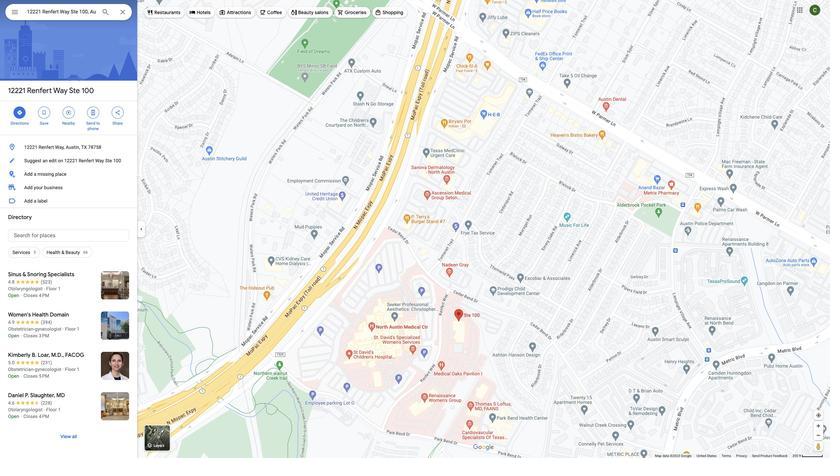 Task type: locate. For each thing, give the bounding box(es) containing it.
add for add a missing place
[[24, 172, 33, 177]]

4 pm down (523) at the left bottom of page
[[39, 293, 49, 299]]

1 horizontal spatial way
[[95, 158, 104, 164]]

otolaryngologist down 4.8 stars 523 reviews image
[[8, 287, 43, 292]]

⋅ down 4.6 stars 228 reviews image
[[20, 414, 22, 420]]

& for snoring
[[23, 272, 26, 278]]

1 horizontal spatial &
[[61, 250, 64, 256]]

 button
[[5, 4, 24, 22]]


[[115, 109, 121, 116]]

hotels
[[197, 9, 211, 15]]

1 gynecologist from the top
[[35, 327, 62, 332]]

1 closes from the top
[[23, 293, 38, 299]]

open down 4.9
[[8, 334, 19, 339]]

gynecologist inside obstetrician-gynecologist · floor 1 open ⋅ closes 5 pm
[[35, 367, 62, 373]]

gynecologist inside "obstetrician-gynecologist · floor 1 open ⋅ closes 3 pm"
[[35, 327, 62, 332]]

obstetrician- down 4.9 stars 394 reviews image
[[8, 327, 35, 332]]

coffee
[[267, 9, 282, 15]]

None field
[[27, 8, 96, 16]]

⋅ inside "obstetrician-gynecologist · floor 1 open ⋅ closes 3 pm"
[[20, 334, 22, 339]]

5 pm
[[39, 374, 49, 379]]

all
[[72, 434, 77, 440]]

attractions button
[[217, 4, 255, 21]]

1 vertical spatial 100
[[113, 158, 121, 164]]

send up phone
[[86, 121, 95, 126]]

0 vertical spatial health
[[47, 250, 60, 256]]

12221 right the on
[[64, 158, 78, 164]]

send inside "button"
[[753, 455, 760, 459]]

1 vertical spatial ste
[[105, 158, 112, 164]]

obstetrician- down 5.0 stars 231 reviews image at the left bottom of page
[[8, 367, 35, 373]]

0 vertical spatial ste
[[69, 86, 80, 96]]

a left label
[[34, 199, 36, 204]]

1 vertical spatial beauty
[[66, 250, 80, 256]]

footer
[[656, 455, 793, 459]]

renfert up an
[[39, 145, 54, 150]]

way up  in the left of the page
[[53, 86, 68, 96]]

0 vertical spatial renfert
[[27, 86, 52, 96]]

2 open from the top
[[8, 334, 19, 339]]

3 open from the top
[[8, 374, 19, 379]]

renfert down the tx
[[79, 158, 94, 164]]

4.6
[[8, 401, 15, 406]]

12221 inside 'button'
[[24, 145, 37, 150]]

1 vertical spatial otolaryngologist · floor 1 open ⋅ closes 4 pm
[[8, 408, 61, 420]]

⋅ down 4.8 stars 523 reviews image
[[20, 293, 22, 299]]

· down the domain on the bottom of page
[[63, 327, 64, 332]]

0 vertical spatial 12221
[[8, 86, 25, 96]]

health up (394)
[[32, 312, 49, 319]]

0 horizontal spatial send
[[86, 121, 95, 126]]

closes left 3 pm
[[23, 334, 38, 339]]

map
[[656, 455, 662, 459]]

200
[[793, 455, 799, 459]]

add for add your business
[[24, 185, 33, 191]]

open
[[8, 293, 19, 299], [8, 334, 19, 339], [8, 374, 19, 379], [8, 414, 19, 420]]

floor down facog on the left bottom of the page
[[65, 367, 76, 373]]

p.
[[25, 393, 29, 400]]

0 vertical spatial gynecologist
[[35, 327, 62, 332]]

way down "78758"
[[95, 158, 104, 164]]

2 vertical spatial renfert
[[79, 158, 94, 164]]

0 horizontal spatial 100
[[82, 86, 94, 96]]

floor
[[46, 287, 57, 292], [65, 327, 76, 332], [65, 367, 76, 373], [46, 408, 57, 413]]

add left label
[[24, 199, 33, 204]]


[[66, 109, 72, 116]]

obstetrician-gynecologist · floor 1 open ⋅ closes 3 pm
[[8, 327, 80, 339]]

4 ⋅ from the top
[[20, 414, 22, 420]]

12221 up suggest
[[24, 145, 37, 150]]

closes left 5 pm at left bottom
[[23, 374, 38, 379]]


[[17, 109, 23, 116]]

4.9
[[8, 320, 15, 326]]

12221 renfert way ste 100 main content
[[0, 0, 137, 459]]

& up 4.8 stars 523 reviews image
[[23, 272, 26, 278]]

100
[[82, 86, 94, 96], [113, 158, 121, 164]]

footer containing map data ©2023 google
[[656, 455, 793, 459]]

12221 for 12221 renfert way, austin, tx 78758
[[24, 145, 37, 150]]


[[41, 109, 47, 116]]

send inside send to phone
[[86, 121, 95, 126]]

health right the 5
[[47, 250, 60, 256]]

save
[[40, 121, 48, 126]]

salons
[[315, 9, 329, 15]]

obstetrician- inside obstetrician-gynecologist · floor 1 open ⋅ closes 5 pm
[[8, 367, 35, 373]]

sinus
[[8, 272, 21, 278]]

open down 5.0
[[8, 374, 19, 379]]

google
[[682, 455, 692, 459]]

gynecologist for domain
[[35, 327, 62, 332]]

1 horizontal spatial beauty
[[298, 9, 314, 15]]

2 ⋅ from the top
[[20, 334, 22, 339]]

2 closes from the top
[[23, 334, 38, 339]]

suggest an edit on 12221 renfert way ste 100 button
[[0, 154, 137, 168]]

beauty left 66
[[66, 250, 80, 256]]

1
[[58, 287, 61, 292], [77, 327, 80, 332], [77, 367, 80, 373], [58, 408, 61, 413]]

a left 'missing'
[[34, 172, 36, 177]]

groceries
[[345, 9, 367, 15]]

4 pm
[[39, 293, 49, 299], [39, 414, 49, 420]]

collapse side panel image
[[138, 226, 145, 233]]

ft
[[800, 455, 802, 459]]

1 ⋅ from the top
[[20, 293, 22, 299]]

12221 inside button
[[64, 158, 78, 164]]

place
[[55, 172, 67, 177]]

1 vertical spatial renfert
[[39, 145, 54, 150]]

⋅ down 5.0 stars 231 reviews image at the left bottom of page
[[20, 374, 22, 379]]

add down suggest
[[24, 172, 33, 177]]


[[90, 109, 96, 116]]

google maps element
[[0, 0, 831, 459]]

1 vertical spatial way
[[95, 158, 104, 164]]

0 vertical spatial 4 pm
[[39, 293, 49, 299]]

daniel p. slaughter, md
[[8, 393, 65, 400]]

renfert inside 'button'
[[39, 145, 54, 150]]

beauty left 'salons'
[[298, 9, 314, 15]]

way
[[53, 86, 68, 96], [95, 158, 104, 164]]

add left your at the top left of page
[[24, 185, 33, 191]]

2 add from the top
[[24, 185, 33, 191]]

2 gynecologist from the top
[[35, 367, 62, 373]]

1 vertical spatial obstetrician-
[[8, 367, 35, 373]]

& for beauty
[[61, 250, 64, 256]]

0 vertical spatial &
[[61, 250, 64, 256]]

closes down 4.6 stars 228 reviews image
[[23, 414, 38, 420]]

ste
[[69, 86, 80, 96], [105, 158, 112, 164]]

closes
[[23, 293, 38, 299], [23, 334, 38, 339], [23, 374, 38, 379], [23, 414, 38, 420]]

open down 4.8
[[8, 293, 19, 299]]

1 add from the top
[[24, 172, 33, 177]]

0 vertical spatial obstetrician-
[[8, 327, 35, 332]]

1 vertical spatial 4 pm
[[39, 414, 49, 420]]

2 otolaryngologist from the top
[[8, 408, 43, 413]]

gynecologist down (231)
[[35, 367, 62, 373]]

2 obstetrician- from the top
[[8, 367, 35, 373]]

1 a from the top
[[34, 172, 36, 177]]

1 vertical spatial a
[[34, 199, 36, 204]]

renfert
[[27, 86, 52, 96], [39, 145, 54, 150], [79, 158, 94, 164]]

1 inside obstetrician-gynecologist · floor 1 open ⋅ closes 5 pm
[[77, 367, 80, 373]]

2 vertical spatial add
[[24, 199, 33, 204]]

0 vertical spatial otolaryngologist
[[8, 287, 43, 292]]

1 down specialists
[[58, 287, 61, 292]]

3 pm
[[39, 334, 49, 339]]

2 4 pm from the top
[[39, 414, 49, 420]]

200 ft button
[[793, 455, 824, 459]]

kimberly b. loar, m.d., facog
[[8, 352, 84, 359]]

1 vertical spatial &
[[23, 272, 26, 278]]

3 ⋅ from the top
[[20, 374, 22, 379]]

floor down the domain on the bottom of page
[[65, 327, 76, 332]]

daniel
[[8, 393, 24, 400]]

missing
[[38, 172, 54, 177]]

1 down facog on the left bottom of the page
[[77, 367, 80, 373]]

12221 renfert way, austin, tx 78758
[[24, 145, 101, 150]]

12221 renfert way, austin, tx 78758 button
[[0, 141, 137, 154]]

· down m.d.,
[[63, 367, 64, 373]]

send for send to phone
[[86, 121, 95, 126]]

1 otolaryngologist from the top
[[8, 287, 43, 292]]

· down the (228)
[[44, 408, 45, 413]]

0 vertical spatial add
[[24, 172, 33, 177]]

1 horizontal spatial 100
[[113, 158, 121, 164]]

show your location image
[[816, 413, 822, 419]]

1 vertical spatial 12221
[[24, 145, 37, 150]]

4 pm for snoring
[[39, 293, 49, 299]]

otolaryngologist · floor 1 open ⋅ closes 4 pm
[[8, 287, 61, 299], [8, 408, 61, 420]]

(523)
[[41, 280, 52, 285]]

shopping
[[383, 9, 404, 15]]

beauty
[[298, 9, 314, 15], [66, 250, 80, 256]]

gynecologist down (394)
[[35, 327, 62, 332]]

add a missing place
[[24, 172, 67, 177]]

2 a from the top
[[34, 199, 36, 204]]

⋅
[[20, 293, 22, 299], [20, 334, 22, 339], [20, 374, 22, 379], [20, 414, 22, 420]]

otolaryngologist · floor 1 open ⋅ closes 4 pm down 4.8 stars 523 reviews image
[[8, 287, 61, 299]]

0 horizontal spatial way
[[53, 86, 68, 96]]

otolaryngologist for &
[[8, 287, 43, 292]]

renfert up the  at the left of the page
[[27, 86, 52, 96]]

4.8 stars 523 reviews image
[[8, 279, 52, 286]]

beauty inside 12221 renfert way ste 100 main content
[[66, 250, 80, 256]]

1 up facog on the left bottom of the page
[[77, 327, 80, 332]]

add for add a label
[[24, 199, 33, 204]]

add
[[24, 172, 33, 177], [24, 185, 33, 191], [24, 199, 33, 204]]

an
[[43, 158, 48, 164]]

closes down 4.8 stars 523 reviews image
[[23, 293, 38, 299]]

0 vertical spatial send
[[86, 121, 95, 126]]

4 closes from the top
[[23, 414, 38, 420]]

1 vertical spatial add
[[24, 185, 33, 191]]

2 otolaryngologist · floor 1 open ⋅ closes 4 pm from the top
[[8, 408, 61, 420]]

0 vertical spatial 100
[[82, 86, 94, 96]]

None text field
[[8, 230, 129, 242]]

health
[[47, 250, 60, 256], [32, 312, 49, 319]]

1 vertical spatial send
[[753, 455, 760, 459]]

4.6 stars 228 reviews image
[[8, 400, 52, 407]]

3 closes from the top
[[23, 374, 38, 379]]

4 pm down the (228)
[[39, 414, 49, 420]]

2 vertical spatial 12221
[[64, 158, 78, 164]]

⋅ down 4.9 stars 394 reviews image
[[20, 334, 22, 339]]

closes inside obstetrician-gynecologist · floor 1 open ⋅ closes 5 pm
[[23, 374, 38, 379]]

0 vertical spatial a
[[34, 172, 36, 177]]

business
[[44, 185, 63, 191]]

1 horizontal spatial ste
[[105, 158, 112, 164]]

& up specialists
[[61, 250, 64, 256]]

otolaryngologist · floor 1 open ⋅ closes 4 pm for snoring
[[8, 287, 61, 299]]

otolaryngologist down 4.6 stars 228 reviews image
[[8, 408, 43, 413]]

your
[[34, 185, 43, 191]]

0 horizontal spatial ste
[[69, 86, 80, 96]]

otolaryngologist · floor 1 open ⋅ closes 4 pm for slaughter,
[[8, 408, 61, 420]]

1 otolaryngologist · floor 1 open ⋅ closes 4 pm from the top
[[8, 287, 61, 299]]

 search field
[[5, 4, 132, 22]]

renfert inside button
[[79, 158, 94, 164]]

otolaryngologist · floor 1 open ⋅ closes 4 pm down 4.6 stars 228 reviews image
[[8, 408, 61, 420]]

google account: christina overa  
(christinaovera9@gmail.com) image
[[810, 5, 821, 15]]

open down 4.6
[[8, 414, 19, 420]]

add your business link
[[0, 181, 137, 195]]

a
[[34, 172, 36, 177], [34, 199, 36, 204]]

12221 up 
[[8, 86, 25, 96]]

0 vertical spatial beauty
[[298, 9, 314, 15]]

1 vertical spatial gynecologist
[[35, 367, 62, 373]]

·
[[44, 287, 45, 292], [63, 327, 64, 332], [63, 367, 64, 373], [44, 408, 45, 413]]

1 horizontal spatial send
[[753, 455, 760, 459]]

1 4 pm from the top
[[39, 293, 49, 299]]

3 add from the top
[[24, 199, 33, 204]]

1 vertical spatial otolaryngologist
[[8, 408, 43, 413]]

closes inside "obstetrician-gynecologist · floor 1 open ⋅ closes 3 pm"
[[23, 334, 38, 339]]

0 horizontal spatial beauty
[[66, 250, 80, 256]]

1 obstetrician- from the top
[[8, 327, 35, 332]]

beauty salons
[[298, 9, 329, 15]]

0 vertical spatial otolaryngologist · floor 1 open ⋅ closes 4 pm
[[8, 287, 61, 299]]

0 horizontal spatial &
[[23, 272, 26, 278]]

floor inside "obstetrician-gynecologist · floor 1 open ⋅ closes 3 pm"
[[65, 327, 76, 332]]

health & beauty 66
[[47, 250, 88, 256]]

obstetrician- inside "obstetrician-gynecologist · floor 1 open ⋅ closes 3 pm"
[[8, 327, 35, 332]]

send left product
[[753, 455, 760, 459]]

a for label
[[34, 199, 36, 204]]

view
[[60, 434, 71, 440]]



Task type: describe. For each thing, give the bounding box(es) containing it.
terms button
[[722, 455, 732, 459]]

on
[[58, 158, 63, 164]]

floor down the (228)
[[46, 408, 57, 413]]

to
[[96, 121, 100, 126]]

shopping button
[[373, 4, 408, 21]]

m.d.,
[[51, 352, 64, 359]]

attractions
[[227, 9, 251, 15]]

feedback
[[774, 455, 788, 459]]

none field inside 12221 renfert way ste 100, austin, tx 78758 field
[[27, 8, 96, 16]]

hotels button
[[187, 4, 215, 21]]

5.0
[[8, 361, 15, 366]]

0 vertical spatial way
[[53, 86, 68, 96]]

women's health domain
[[8, 312, 69, 319]]

data
[[663, 455, 670, 459]]

nearby
[[62, 121, 75, 126]]

a for missing
[[34, 172, 36, 177]]

footer inside google maps element
[[656, 455, 793, 459]]

actions for 12221 renfert way ste 100 region
[[0, 101, 137, 135]]

send product feedback
[[753, 455, 788, 459]]

facog
[[65, 352, 84, 359]]

slaughter,
[[30, 393, 55, 400]]

4 open from the top
[[8, 414, 19, 420]]

12221 renfert way ste 100
[[8, 86, 94, 96]]

gynecologist for loar,
[[35, 367, 62, 373]]

restaurants
[[155, 9, 181, 15]]

label
[[38, 199, 48, 204]]

open inside "obstetrician-gynecologist · floor 1 open ⋅ closes 3 pm"
[[8, 334, 19, 339]]

beauty salons button
[[288, 4, 333, 21]]

services 5
[[12, 250, 36, 256]]

send for send product feedback
[[753, 455, 760, 459]]

services
[[12, 250, 30, 256]]

add a label
[[24, 199, 48, 204]]

zoom in image
[[817, 424, 822, 429]]


[[11, 7, 19, 17]]

share
[[113, 121, 123, 126]]

directory
[[8, 214, 32, 221]]

· inside "obstetrician-gynecologist · floor 1 open ⋅ closes 3 pm"
[[63, 327, 64, 332]]

renfert for way,
[[39, 145, 54, 150]]

coffee button
[[257, 4, 286, 21]]

4.9 stars 394 reviews image
[[8, 319, 52, 326]]

renfert for way
[[27, 86, 52, 96]]

ste inside button
[[105, 158, 112, 164]]

zoom out image
[[817, 434, 822, 439]]

add your business
[[24, 185, 63, 191]]

privacy
[[737, 455, 748, 459]]

add a label button
[[0, 195, 137, 208]]

show street view coverage image
[[814, 442, 824, 452]]

tx
[[81, 145, 87, 150]]

view all button
[[54, 429, 84, 445]]

united
[[697, 455, 707, 459]]

united states button
[[697, 455, 717, 459]]

suggest
[[24, 158, 41, 164]]

(394)
[[41, 320, 52, 326]]

floor inside obstetrician-gynecologist · floor 1 open ⋅ closes 5 pm
[[65, 367, 76, 373]]

way inside button
[[95, 158, 104, 164]]

layers
[[154, 445, 165, 449]]

terms
[[722, 455, 732, 459]]

4.8
[[8, 280, 15, 285]]

floor down (523) at the left bottom of page
[[46, 287, 57, 292]]

12221 for 12221 renfert way ste 100
[[8, 86, 25, 96]]

send product feedback button
[[753, 455, 788, 459]]

suggest an edit on 12221 renfert way ste 100
[[24, 158, 121, 164]]

loar,
[[38, 352, 50, 359]]

send to phone
[[86, 121, 100, 131]]

women's
[[8, 312, 31, 319]]

states
[[708, 455, 717, 459]]

1 inside "obstetrician-gynecologist · floor 1 open ⋅ closes 3 pm"
[[77, 327, 80, 332]]

sinus & snoring specialists
[[8, 272, 74, 278]]

1 down md
[[58, 408, 61, 413]]

(228)
[[41, 401, 52, 406]]

1 vertical spatial health
[[32, 312, 49, 319]]

open inside obstetrician-gynecologist · floor 1 open ⋅ closes 5 pm
[[8, 374, 19, 379]]

1 open from the top
[[8, 293, 19, 299]]

edit
[[49, 158, 57, 164]]

kimberly
[[8, 352, 31, 359]]

beauty inside the beauty salons 'button'
[[298, 9, 314, 15]]

(231)
[[41, 361, 52, 366]]

snoring
[[27, 272, 47, 278]]

obstetrician- for kimberly
[[8, 367, 35, 373]]

78758
[[88, 145, 101, 150]]

4 pm for slaughter,
[[39, 414, 49, 420]]

66
[[83, 250, 88, 255]]

privacy button
[[737, 455, 748, 459]]

product
[[761, 455, 773, 459]]

200 ft
[[793, 455, 802, 459]]

austin,
[[66, 145, 80, 150]]

5.0 stars 231 reviews image
[[8, 360, 52, 367]]

12221 Renfert Way Ste 100, Austin, TX 78758 field
[[5, 4, 132, 20]]

b.
[[32, 352, 37, 359]]

directions
[[11, 121, 29, 126]]

add a missing place button
[[0, 168, 137, 181]]

100 inside button
[[113, 158, 121, 164]]

⋅ inside obstetrician-gynecologist · floor 1 open ⋅ closes 5 pm
[[20, 374, 22, 379]]

md
[[56, 393, 65, 400]]

restaurants button
[[144, 4, 185, 21]]

otolaryngologist for p.
[[8, 408, 43, 413]]

united states
[[697, 455, 717, 459]]

obstetrician- for women's
[[8, 327, 35, 332]]

groceries button
[[335, 4, 371, 21]]

none text field inside 12221 renfert way ste 100 main content
[[8, 230, 129, 242]]

obstetrician-gynecologist · floor 1 open ⋅ closes 5 pm
[[8, 367, 80, 379]]

view all
[[60, 434, 77, 440]]

phone
[[88, 127, 99, 131]]

domain
[[50, 312, 69, 319]]

· inside obstetrician-gynecologist · floor 1 open ⋅ closes 5 pm
[[63, 367, 64, 373]]

©2023
[[671, 455, 681, 459]]

· down (523) at the left bottom of page
[[44, 287, 45, 292]]



Task type: vqa. For each thing, say whether or not it's contained in the screenshot.


